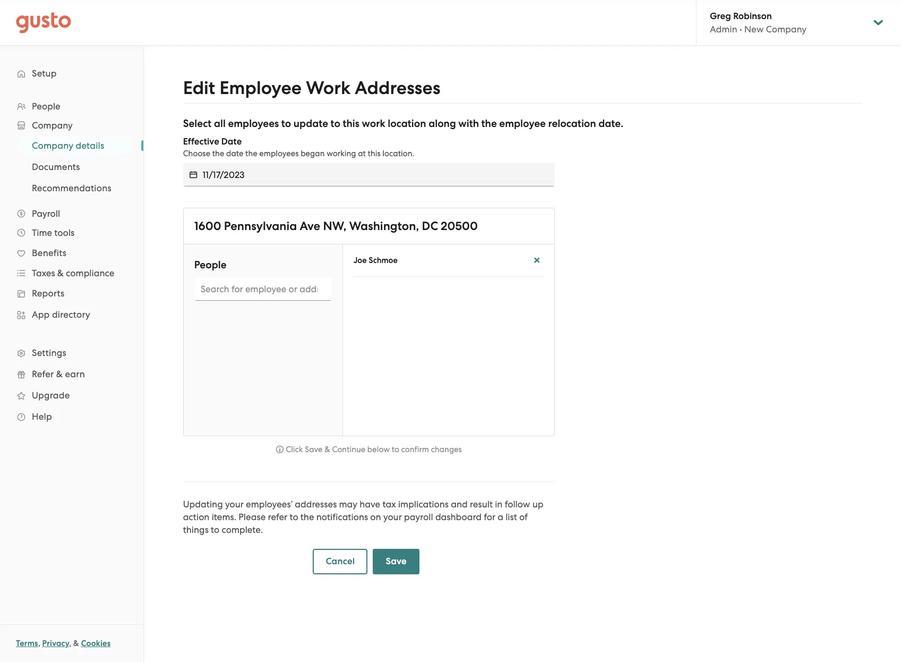 Task type: locate. For each thing, give the bounding box(es) containing it.
earn
[[65, 369, 85, 379]]

1 horizontal spatial people
[[194, 259, 227, 271]]

updating your employees' addresses may have tax implications and result in follow up action items. please refer to the notifications on your payroll dashboard for a list of things to complete.
[[183, 499, 544, 535]]

the
[[482, 117, 497, 130], [212, 149, 224, 158], [246, 149, 258, 158], [301, 512, 314, 522]]

the down addresses
[[301, 512, 314, 522]]

1 list from the top
[[0, 97, 143, 427]]

people
[[32, 101, 60, 112], [194, 259, 227, 271]]

schmoe
[[369, 256, 398, 265]]

choose
[[183, 149, 211, 158]]

your down tax
[[384, 512, 402, 522]]

app directory link
[[11, 305, 133, 324]]

select
[[183, 117, 212, 130]]

date
[[226, 149, 244, 158]]

confirm
[[402, 445, 429, 454]]

save down payroll
[[386, 556, 407, 567]]

people inside dropdown button
[[32, 101, 60, 112]]

cookies button
[[81, 637, 111, 650]]

your up "items."
[[225, 499, 244, 510]]

company
[[767, 24, 807, 35], [32, 120, 73, 131], [32, 140, 73, 151]]

implications
[[398, 499, 449, 510]]

,
[[38, 639, 40, 648], [69, 639, 71, 648]]

employees
[[228, 117, 279, 130], [260, 149, 299, 158]]

company for company details
[[32, 140, 73, 151]]

benefits link
[[11, 243, 133, 263]]

to
[[282, 117, 291, 130], [331, 117, 341, 130], [392, 445, 400, 454], [290, 512, 298, 522], [211, 525, 220, 535]]

the left date at left
[[212, 149, 224, 158]]

0 horizontal spatial this
[[343, 117, 360, 130]]

, left cookies button
[[69, 639, 71, 648]]

at
[[358, 149, 366, 158]]

company details link
[[19, 136, 133, 155]]

time tools button
[[11, 223, 133, 242]]

all
[[214, 117, 226, 130]]

company for company
[[32, 120, 73, 131]]

0 horizontal spatial people
[[32, 101, 60, 112]]

to right update
[[331, 117, 341, 130]]

1 vertical spatial company
[[32, 120, 73, 131]]

refer & earn link
[[11, 365, 133, 384]]

work
[[362, 117, 386, 130]]

list containing people
[[0, 97, 143, 427]]

save
[[305, 445, 323, 454], [386, 556, 407, 567]]

1 vertical spatial people
[[194, 259, 227, 271]]

employees up date
[[228, 117, 279, 130]]

this left work
[[343, 117, 360, 130]]

update
[[294, 117, 328, 130]]

help
[[32, 411, 52, 422]]

0 vertical spatial your
[[225, 499, 244, 510]]

& left cookies button
[[73, 639, 79, 648]]

and
[[451, 499, 468, 510]]

cancel
[[326, 556, 355, 567]]

company inside dropdown button
[[32, 120, 73, 131]]

1600 pennsylvania ave nw, washington, dc 20500
[[194, 219, 478, 233]]

documents
[[32, 162, 80, 172]]

app directory
[[32, 309, 90, 320]]

select all employees to update to this work location along with the employee relocation date.
[[183, 117, 624, 130]]

, left privacy 'link'
[[38, 639, 40, 648]]

0 horizontal spatial ,
[[38, 639, 40, 648]]

action
[[183, 512, 210, 522]]

result
[[470, 499, 493, 510]]

0 horizontal spatial save
[[305, 445, 323, 454]]

0 vertical spatial company
[[767, 24, 807, 35]]

people down 1600
[[194, 259, 227, 271]]

payroll
[[32, 208, 60, 219]]

company up company details
[[32, 120, 73, 131]]

help link
[[11, 407, 133, 426]]

list
[[0, 97, 143, 427], [0, 135, 143, 199]]

cancel link
[[313, 549, 368, 574]]

1 horizontal spatial this
[[368, 149, 381, 158]]

dc
[[422, 219, 438, 233]]

save right click
[[305, 445, 323, 454]]

effective date choose the date the employees began working at this location.
[[183, 136, 415, 158]]

1 vertical spatial this
[[368, 149, 381, 158]]

calendar outline image
[[190, 170, 197, 180]]

payroll
[[404, 512, 433, 522]]

refer
[[32, 369, 54, 379]]

tax
[[383, 499, 396, 510]]

changes
[[431, 445, 462, 454]]

0 vertical spatial people
[[32, 101, 60, 112]]

1 horizontal spatial save
[[386, 556, 407, 567]]

reports
[[32, 288, 65, 299]]

0 horizontal spatial your
[[225, 499, 244, 510]]

&
[[57, 268, 64, 278], [56, 369, 63, 379], [325, 445, 330, 454], [73, 639, 79, 648]]

things
[[183, 525, 209, 535]]

save inside button
[[386, 556, 407, 567]]

new
[[745, 24, 764, 35]]

people up company dropdown button
[[32, 101, 60, 112]]

company right the new
[[767, 24, 807, 35]]

2 vertical spatial company
[[32, 140, 73, 151]]

gusto navigation element
[[0, 46, 143, 444]]

company up documents
[[32, 140, 73, 151]]

taxes & compliance
[[32, 268, 114, 278]]

effective
[[183, 136, 219, 147]]

dashboard
[[436, 512, 482, 522]]

home image
[[16, 12, 71, 33]]

0 vertical spatial this
[[343, 117, 360, 130]]

please
[[239, 512, 266, 522]]

1 vertical spatial your
[[384, 512, 402, 522]]

app
[[32, 309, 50, 320]]

employee
[[500, 117, 546, 130]]

updating
[[183, 499, 223, 510]]

1 , from the left
[[38, 639, 40, 648]]

Search for employee or address search field
[[194, 277, 332, 301]]

addresses
[[355, 77, 441, 99]]

1 vertical spatial save
[[386, 556, 407, 567]]

nw,
[[323, 219, 347, 233]]

1 vertical spatial employees
[[260, 149, 299, 158]]

0 vertical spatial save
[[305, 445, 323, 454]]

setup
[[32, 68, 57, 79]]

employees inside effective date choose the date the employees began working at this location.
[[260, 149, 299, 158]]

employees left "began"
[[260, 149, 299, 158]]

date.
[[599, 117, 624, 130]]

1 horizontal spatial your
[[384, 512, 402, 522]]

employee
[[220, 77, 302, 99]]

& right taxes
[[57, 268, 64, 278]]

list
[[506, 512, 517, 522]]

circle info image
[[276, 445, 284, 454]]

1 horizontal spatial ,
[[69, 639, 71, 648]]

company inside the greg robinson admin • new company
[[767, 24, 807, 35]]

settings link
[[11, 343, 133, 362]]

2 list from the top
[[0, 135, 143, 199]]

upgrade link
[[11, 386, 133, 405]]

this
[[343, 117, 360, 130], [368, 149, 381, 158]]

your
[[225, 499, 244, 510], [384, 512, 402, 522]]

washington,
[[349, 219, 419, 233]]

time tools
[[32, 227, 74, 238]]

relocation
[[549, 117, 597, 130]]

this right at
[[368, 149, 381, 158]]



Task type: vqa. For each thing, say whether or not it's contained in the screenshot.
topmost team's
no



Task type: describe. For each thing, give the bounding box(es) containing it.
along
[[429, 117, 456, 130]]

time
[[32, 227, 52, 238]]

click
[[286, 445, 303, 454]]

items.
[[212, 512, 237, 522]]

below
[[368, 445, 390, 454]]

of
[[520, 512, 528, 522]]

terms
[[16, 639, 38, 648]]

the inside the updating your employees' addresses may have tax implications and result in follow up action items. please refer to the notifications on your payroll dashboard for a list of things to complete.
[[301, 512, 314, 522]]

follow
[[505, 499, 531, 510]]

save button
[[373, 549, 420, 574]]

privacy link
[[42, 639, 69, 648]]

0 vertical spatial employees
[[228, 117, 279, 130]]

1600
[[194, 219, 221, 233]]

details
[[76, 140, 104, 151]]

employees'
[[246, 499, 293, 510]]

setup link
[[11, 64, 133, 83]]

privacy
[[42, 639, 69, 648]]

upgrade
[[32, 390, 70, 401]]

benefits
[[32, 248, 66, 258]]

notifications
[[317, 512, 368, 522]]

ave
[[300, 219, 321, 233]]

& left earn
[[56, 369, 63, 379]]

the right with
[[482, 117, 497, 130]]

began
[[301, 149, 325, 158]]

20500
[[441, 219, 478, 233]]

greg robinson admin • new company
[[711, 11, 807, 35]]

terms , privacy , & cookies
[[16, 639, 111, 648]]

work
[[306, 77, 351, 99]]

to left update
[[282, 117, 291, 130]]

taxes
[[32, 268, 55, 278]]

refer & earn
[[32, 369, 85, 379]]

admin
[[711, 24, 738, 35]]

the right date at left
[[246, 149, 258, 158]]

reports link
[[11, 284, 133, 303]]

click save & continue below to confirm changes
[[286, 445, 462, 454]]

this inside effective date choose the date the employees began working at this location.
[[368, 149, 381, 158]]

2 , from the left
[[69, 639, 71, 648]]

to right refer
[[290, 512, 298, 522]]

location.
[[383, 149, 415, 158]]

Effective Date field
[[203, 163, 555, 187]]

payroll button
[[11, 204, 133, 223]]

may
[[339, 499, 358, 510]]

& left continue
[[325, 445, 330, 454]]

x image
[[533, 256, 541, 265]]

recommendations
[[32, 183, 112, 193]]

& inside dropdown button
[[57, 268, 64, 278]]

robinson
[[734, 11, 773, 22]]

on
[[371, 512, 381, 522]]

tools
[[54, 227, 74, 238]]

compliance
[[66, 268, 114, 278]]

settings
[[32, 348, 66, 358]]

to right the below
[[392, 445, 400, 454]]

recommendations link
[[19, 179, 133, 198]]

joe schmoe
[[354, 256, 398, 265]]

date
[[222, 136, 242, 147]]

•
[[740, 24, 743, 35]]

addresses
[[295, 499, 337, 510]]

complete.
[[222, 525, 263, 535]]

location
[[388, 117, 427, 130]]

pennsylvania
[[224, 219, 297, 233]]

up
[[533, 499, 544, 510]]

taxes & compliance button
[[11, 264, 133, 283]]

company details
[[32, 140, 104, 151]]

joe
[[354, 256, 367, 265]]

people button
[[11, 97, 133, 116]]

for
[[484, 512, 496, 522]]

directory
[[52, 309, 90, 320]]

have
[[360, 499, 381, 510]]

documents link
[[19, 157, 133, 176]]

to down "items."
[[211, 525, 220, 535]]

company button
[[11, 116, 133, 135]]

terms link
[[16, 639, 38, 648]]

with
[[459, 117, 479, 130]]

cookies
[[81, 639, 111, 648]]

list containing company details
[[0, 135, 143, 199]]

a
[[498, 512, 504, 522]]

continue
[[332, 445, 366, 454]]

working
[[327, 149, 356, 158]]

refer
[[268, 512, 288, 522]]

greg
[[711, 11, 732, 22]]



